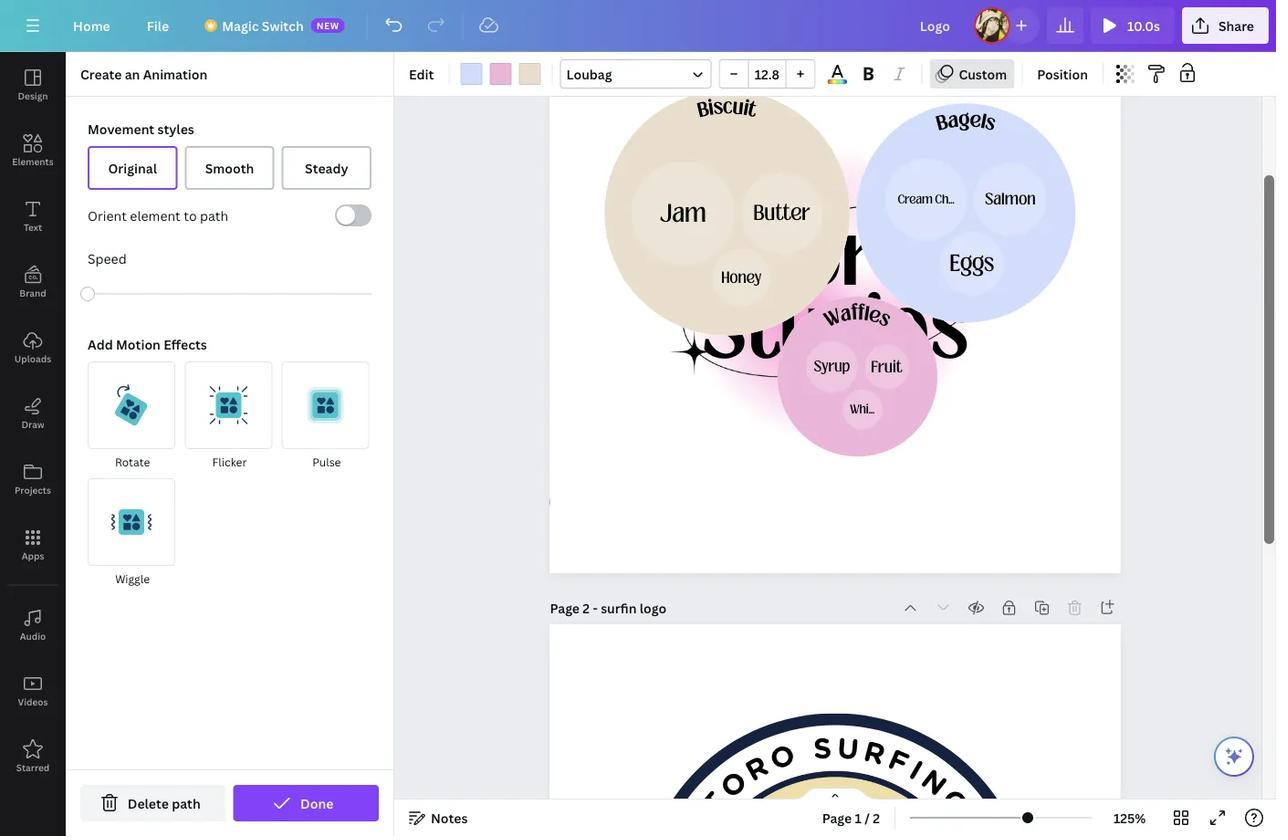 Task type: locate. For each thing, give the bounding box(es) containing it.
an
[[125, 65, 140, 83]]

page left the 1
[[822, 809, 852, 827]]

r
[[861, 734, 889, 773], [740, 749, 774, 789]]

effects
[[164, 335, 207, 353]]

0 vertical spatial page
[[550, 600, 580, 617]]

1 horizontal spatial page
[[822, 809, 852, 827]]

show pages image
[[791, 787, 879, 801]]

path right to
[[200, 207, 228, 224]]

rotate
[[115, 454, 150, 469]]

1 horizontal spatial 2
[[873, 809, 880, 827]]

1 horizontal spatial r
[[861, 734, 889, 773]]

page left -
[[550, 600, 580, 617]]

share
[[1219, 17, 1254, 34]]

#f4b3db image
[[490, 63, 512, 85], [490, 63, 512, 85]]

delete
[[128, 795, 169, 812]]

wiggle button
[[88, 478, 177, 588]]

color range image
[[828, 80, 847, 84]]

movement
[[88, 120, 154, 137]]

home
[[73, 17, 110, 34]]

to
[[184, 207, 197, 224]]

– – number field
[[754, 65, 780, 83]]

1 vertical spatial path
[[172, 795, 201, 812]]

styles
[[157, 120, 194, 137]]

0 horizontal spatial 2
[[583, 600, 590, 617]]

switch
[[262, 17, 304, 34]]

create an animation
[[80, 65, 207, 83]]

share button
[[1182, 7, 1269, 44]]

2 left -
[[583, 600, 590, 617]]

flicker button
[[185, 361, 274, 471]]

0 vertical spatial path
[[200, 207, 228, 224]]

Page title text field
[[601, 599, 668, 618]]

edit button
[[402, 59, 441, 89]]

o inside r o
[[765, 737, 800, 778]]

f
[[883, 742, 914, 781]]

custom
[[959, 65, 1007, 83]]

original button
[[88, 146, 177, 190]]

2
[[583, 600, 590, 617], [873, 809, 880, 827]]

2 inside button
[[873, 809, 880, 827]]

page
[[550, 600, 580, 617], [822, 809, 852, 827]]

smooth button
[[185, 146, 274, 190]]

page 2 -
[[550, 600, 601, 617]]

1 vertical spatial page
[[822, 809, 852, 827]]

videos
[[18, 696, 48, 708]]

starred button
[[0, 724, 66, 790]]

delete path button
[[80, 785, 226, 822]]

brand button
[[0, 249, 66, 315]]

home link
[[58, 7, 125, 44]]

text
[[24, 221, 42, 233]]

i
[[904, 754, 929, 788]]

r right u
[[861, 734, 889, 773]]

elements
[[12, 155, 54, 168]]

0 horizontal spatial r
[[740, 749, 774, 789]]

1 vertical spatial 2
[[873, 809, 880, 827]]

r left s
[[740, 749, 774, 789]]

2 right '/'
[[873, 809, 880, 827]]

notes
[[431, 809, 468, 827]]

o
[[765, 737, 800, 778], [713, 764, 754, 806]]

-
[[593, 600, 598, 617]]

r inside r o
[[740, 749, 774, 789]]

position button
[[1030, 59, 1095, 89]]

uploads button
[[0, 315, 66, 381]]

#ebdecb image
[[519, 63, 541, 85]]

canva assistant image
[[1223, 746, 1245, 768]]

s u r f
[[812, 731, 914, 781]]

0 horizontal spatial page
[[550, 600, 580, 617]]

file
[[147, 17, 169, 34]]

create
[[80, 65, 122, 83]]

#cfddff image
[[460, 63, 482, 85]]

pulse button
[[282, 361, 372, 471]]

1 horizontal spatial o
[[765, 737, 800, 778]]

Design title text field
[[905, 7, 967, 44]]

path
[[200, 207, 228, 224], [172, 795, 201, 812]]

starred
[[16, 761, 50, 774]]

flicker
[[212, 454, 247, 469]]

brand
[[19, 287, 46, 299]]

group
[[719, 59, 816, 89]]

toro
[[747, 204, 923, 311], [747, 204, 923, 311]]

r o
[[740, 737, 800, 789]]

wiggle
[[115, 571, 150, 586]]

page 1 / 2
[[822, 809, 880, 827]]

path right the delete on the left
[[172, 795, 201, 812]]

125%
[[1114, 809, 1146, 827]]

page inside button
[[822, 809, 852, 827]]

side panel tab list
[[0, 52, 66, 790]]

125% button
[[1100, 803, 1159, 833]]

projects button
[[0, 446, 66, 512]]

page for page 1 / 2
[[822, 809, 852, 827]]

rotate button
[[88, 361, 177, 471]]

orient
[[88, 207, 127, 224]]

studios
[[702, 277, 969, 384], [702, 277, 969, 384]]

position
[[1037, 65, 1088, 83]]



Task type: describe. For each thing, give the bounding box(es) containing it.
add motion effects
[[88, 335, 207, 353]]

magic
[[222, 17, 259, 34]]

path inside button
[[172, 795, 201, 812]]

r inside s u r f
[[861, 734, 889, 773]]

smooth
[[205, 159, 254, 177]]

audio
[[20, 630, 46, 642]]

text button
[[0, 183, 66, 249]]

steady
[[305, 159, 348, 177]]

steady button
[[282, 146, 372, 190]]

custom button
[[930, 59, 1014, 89]]

/
[[865, 809, 870, 827]]

loubag button
[[560, 59, 711, 89]]

main menu bar
[[0, 0, 1276, 52]]

color group
[[457, 59, 544, 89]]

page for page 2 -
[[550, 600, 580, 617]]

videos button
[[0, 658, 66, 724]]

add
[[88, 335, 113, 353]]

s
[[812, 731, 833, 767]]

draw button
[[0, 381, 66, 446]]

file button
[[132, 7, 184, 44]]

n
[[915, 763, 954, 803]]

new
[[316, 19, 339, 31]]

u
[[836, 731, 861, 767]]

10.0s button
[[1091, 7, 1175, 44]]

#cfddff image
[[460, 63, 482, 85]]

#ebdecb image
[[519, 63, 541, 85]]

element
[[130, 207, 181, 224]]

pulse
[[312, 454, 341, 469]]

apps button
[[0, 512, 66, 578]]

1
[[855, 809, 862, 827]]

done
[[300, 795, 334, 812]]

delete path
[[128, 795, 201, 812]]

original
[[108, 159, 157, 177]]

audio button
[[0, 592, 66, 658]]

design button
[[0, 52, 66, 118]]

10.0s
[[1127, 17, 1160, 34]]

pulse image
[[282, 361, 369, 449]]

elements button
[[0, 118, 66, 183]]

magic switch
[[222, 17, 304, 34]]

flicker image
[[185, 361, 272, 449]]

0 horizontal spatial o
[[713, 764, 754, 806]]

movement styles
[[88, 120, 194, 137]]

projects
[[15, 484, 51, 496]]

draw
[[21, 418, 44, 430]]

0 vertical spatial 2
[[583, 600, 590, 617]]

apps
[[22, 550, 44, 562]]

orient element to path
[[88, 207, 228, 224]]

page 1 / 2 button
[[815, 803, 887, 833]]

motion
[[116, 335, 161, 353]]

wiggle image
[[88, 478, 175, 566]]

animation
[[143, 65, 207, 83]]

rotate image
[[88, 361, 175, 449]]

design
[[18, 89, 48, 102]]

edit
[[409, 65, 434, 83]]

uploads
[[14, 352, 51, 365]]

notes button
[[402, 803, 475, 833]]

speed
[[88, 250, 127, 267]]

loubag
[[566, 65, 612, 83]]

done button
[[233, 785, 379, 822]]



Task type: vqa. For each thing, say whether or not it's contained in the screenshot.
20
no



